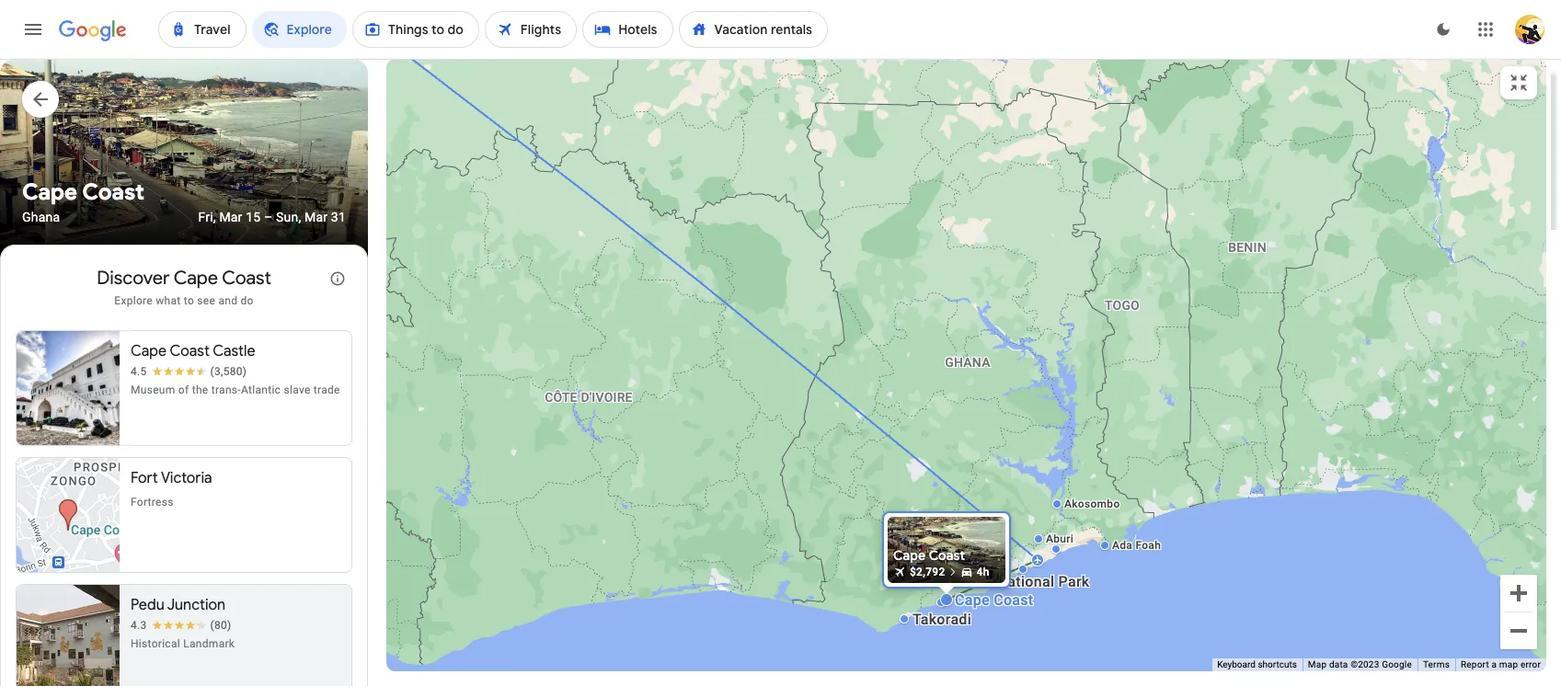 Task type: locate. For each thing, give the bounding box(es) containing it.
©2023
[[1351, 660, 1379, 670]]

mar
[[219, 210, 242, 225], [304, 210, 328, 225]]

fort
[[131, 469, 158, 488]]

historical landmark
[[131, 638, 235, 651]]

cape
[[22, 179, 77, 206], [174, 267, 218, 290], [131, 342, 167, 361], [954, 591, 989, 609]]

report a map error
[[1461, 660, 1541, 670]]

mar left the 15
[[219, 210, 242, 225]]

discover
[[97, 267, 170, 290]]

pedu junction
[[131, 596, 226, 615]]

mar left 31
[[304, 210, 328, 225]]

main menu image
[[22, 18, 44, 40]]

4.5
[[131, 365, 147, 378]]

park
[[1058, 573, 1089, 591]]

keyboard shortcuts
[[1217, 660, 1297, 670]]

1 horizontal spatial cape coast
[[954, 591, 1033, 609]]

explore
[[114, 295, 153, 307]]

0 vertical spatial ghana
[[22, 210, 60, 225]]

1 vertical spatial ghana
[[945, 355, 990, 370]]

togo
[[1104, 298, 1139, 313]]

0 horizontal spatial ghana
[[22, 210, 60, 225]]

map
[[1499, 660, 1518, 670]]

0 horizontal spatial cape coast
[[22, 179, 144, 206]]

benin
[[1228, 240, 1266, 255]]

ghana
[[22, 210, 60, 225], [945, 355, 990, 370]]

do
[[241, 295, 254, 307]]

d'ivoire
[[580, 390, 632, 405]]

english (united states)
[[80, 656, 218, 672]]

museum
[[131, 384, 175, 397]]

ghana inside map region
[[945, 355, 990, 370]]

the
[[192, 384, 208, 397]]

national
[[996, 573, 1054, 591]]

4.3
[[131, 619, 147, 632]]

about these results image
[[316, 257, 360, 301]]

states)
[[175, 656, 218, 672]]

pedu
[[131, 596, 164, 615]]

1 horizontal spatial ghana
[[945, 355, 990, 370]]

castle
[[213, 342, 255, 361]]

kakum national park
[[945, 573, 1089, 591]]

trans-
[[211, 384, 241, 397]]

4.5 out of 5 stars from 3,580 reviews image
[[131, 364, 247, 379]]

aburi
[[1045, 533, 1073, 545]]

view smaller map image
[[1508, 72, 1530, 94]]

15
[[246, 210, 261, 225]]

(80)
[[210, 619, 231, 632]]

1 horizontal spatial mar
[[304, 210, 328, 225]]

trade
[[314, 384, 340, 397]]

map region
[[346, 0, 1561, 686]]

1 vertical spatial cape coast
[[954, 591, 1033, 609]]

–
[[264, 210, 273, 225]]

cape coast
[[22, 179, 144, 206], [954, 591, 1033, 609]]

keyboard shortcuts button
[[1217, 659, 1297, 672]]

0 horizontal spatial mar
[[219, 210, 242, 225]]

coast down kakum national park at right
[[993, 591, 1033, 609]]

ada
[[1112, 539, 1132, 552]]

ada foah
[[1112, 539, 1161, 552]]

fri, mar 15 – sun, mar 31
[[198, 210, 346, 225]]

google
[[1382, 660, 1412, 670]]

terms link
[[1423, 660, 1450, 670]]

coast
[[82, 179, 144, 206], [222, 267, 271, 290], [170, 342, 210, 361], [993, 591, 1033, 609]]



Task type: describe. For each thing, give the bounding box(es) containing it.
akosombo
[[1064, 498, 1120, 511]]

of
[[178, 384, 189, 397]]

1 mar from the left
[[219, 210, 242, 225]]

slave
[[284, 384, 311, 397]]

coast up the do
[[222, 267, 271, 290]]

report a map error link
[[1461, 660, 1541, 670]]

junction
[[167, 596, 226, 615]]

côte d'ivoire
[[544, 390, 632, 405]]

cape coast inside map region
[[954, 591, 1033, 609]]

terms
[[1423, 660, 1450, 670]]

kakum
[[945, 573, 992, 591]]

museum of the trans-atlantic slave trade
[[131, 384, 340, 397]]

error
[[1520, 660, 1541, 670]]

data
[[1329, 660, 1348, 670]]

what
[[156, 295, 181, 307]]

change appearance image
[[1421, 7, 1465, 52]]

explore what to see and do
[[114, 295, 254, 307]]

foah
[[1135, 539, 1161, 552]]

fortress
[[131, 496, 174, 509]]

loading results progress bar
[[0, 59, 1561, 63]]

keyboard
[[1217, 660, 1256, 670]]

31
[[331, 210, 346, 225]]

cape inside map region
[[954, 591, 989, 609]]

and
[[218, 295, 238, 307]]

0 vertical spatial cape coast
[[22, 179, 144, 206]]

navigate back image
[[22, 81, 59, 118]]

fri,
[[198, 210, 216, 225]]

cape coast castle
[[131, 342, 255, 361]]

report
[[1461, 660, 1489, 670]]

coast inside map region
[[993, 591, 1033, 609]]

shortcuts
[[1258, 660, 1297, 670]]

landmark
[[183, 638, 235, 651]]

atlantic
[[241, 384, 281, 397]]

map
[[1308, 660, 1327, 670]]

4.3 out of 5 stars from 80 reviews image
[[131, 618, 231, 633]]

takoradi
[[912, 611, 971, 628]]

english (united states) button
[[46, 649, 232, 679]]

fort victoria fortress
[[131, 469, 212, 509]]

coast up discover
[[82, 179, 144, 206]]

(united
[[127, 656, 172, 672]]

sun,
[[276, 210, 301, 225]]

map data ©2023 google
[[1308, 660, 1412, 670]]

a
[[1492, 660, 1497, 670]]

historical
[[131, 638, 180, 651]]

english
[[80, 656, 124, 672]]

(3,580)
[[210, 365, 247, 378]]

côte
[[544, 390, 577, 405]]

victoria
[[161, 469, 212, 488]]

discover cape coast
[[97, 267, 271, 290]]

see
[[197, 295, 215, 307]]

to
[[184, 295, 194, 307]]

coast up 4.5 out of 5 stars from 3,580 reviews image
[[170, 342, 210, 361]]

2 mar from the left
[[304, 210, 328, 225]]



Task type: vqa. For each thing, say whether or not it's contained in the screenshot.
slave on the bottom of page
yes



